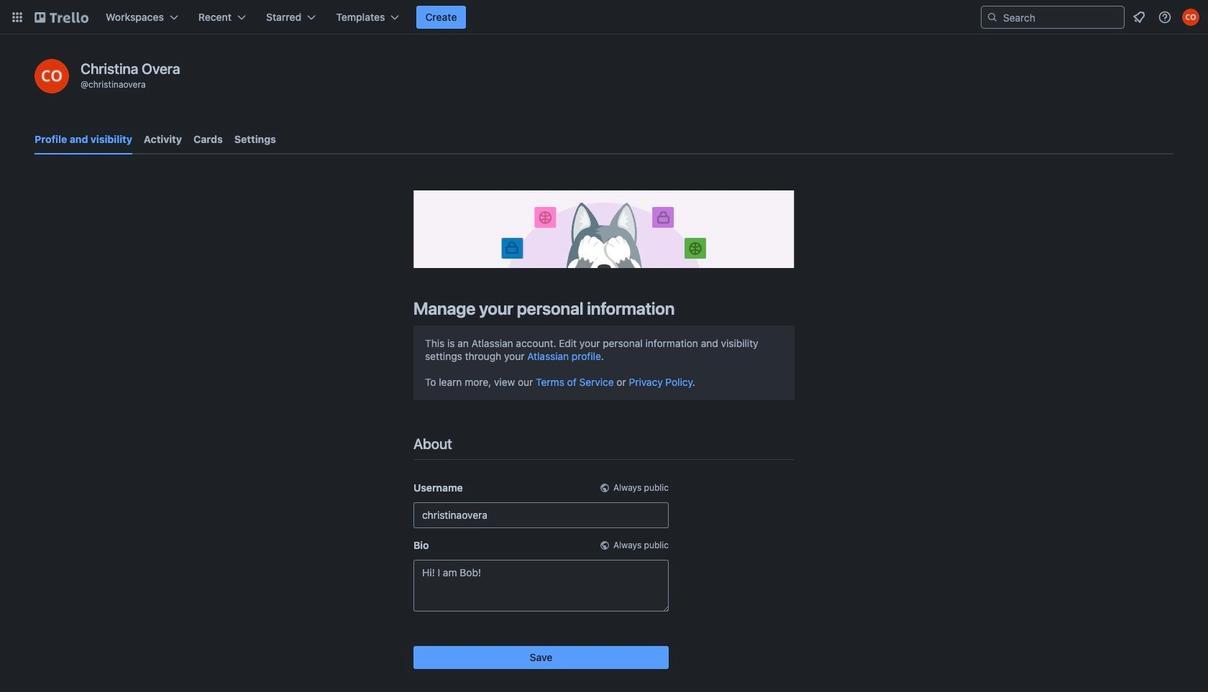 Task type: locate. For each thing, give the bounding box(es) containing it.
christina overa (christinaovera) image down back to home image
[[35, 59, 69, 94]]

None text field
[[414, 560, 669, 612]]

christina overa (christinaovera) image right the open information menu image
[[1183, 9, 1200, 26]]

Search field
[[999, 7, 1125, 27]]

None text field
[[414, 503, 669, 529]]

1 horizontal spatial christina overa (christinaovera) image
[[1183, 9, 1200, 26]]

back to home image
[[35, 6, 88, 29]]

christina overa (christinaovera) image
[[1183, 9, 1200, 26], [35, 59, 69, 94]]

0 vertical spatial christina overa (christinaovera) image
[[1183, 9, 1200, 26]]

1 vertical spatial christina overa (christinaovera) image
[[35, 59, 69, 94]]



Task type: vqa. For each thing, say whether or not it's contained in the screenshot.
christina overa (christinaovera) "image" in the PRIMARY element
yes



Task type: describe. For each thing, give the bounding box(es) containing it.
0 horizontal spatial christina overa (christinaovera) image
[[35, 59, 69, 94]]

primary element
[[0, 0, 1209, 35]]

0 notifications image
[[1131, 9, 1148, 26]]

open information menu image
[[1158, 10, 1173, 24]]

search image
[[987, 12, 999, 23]]



